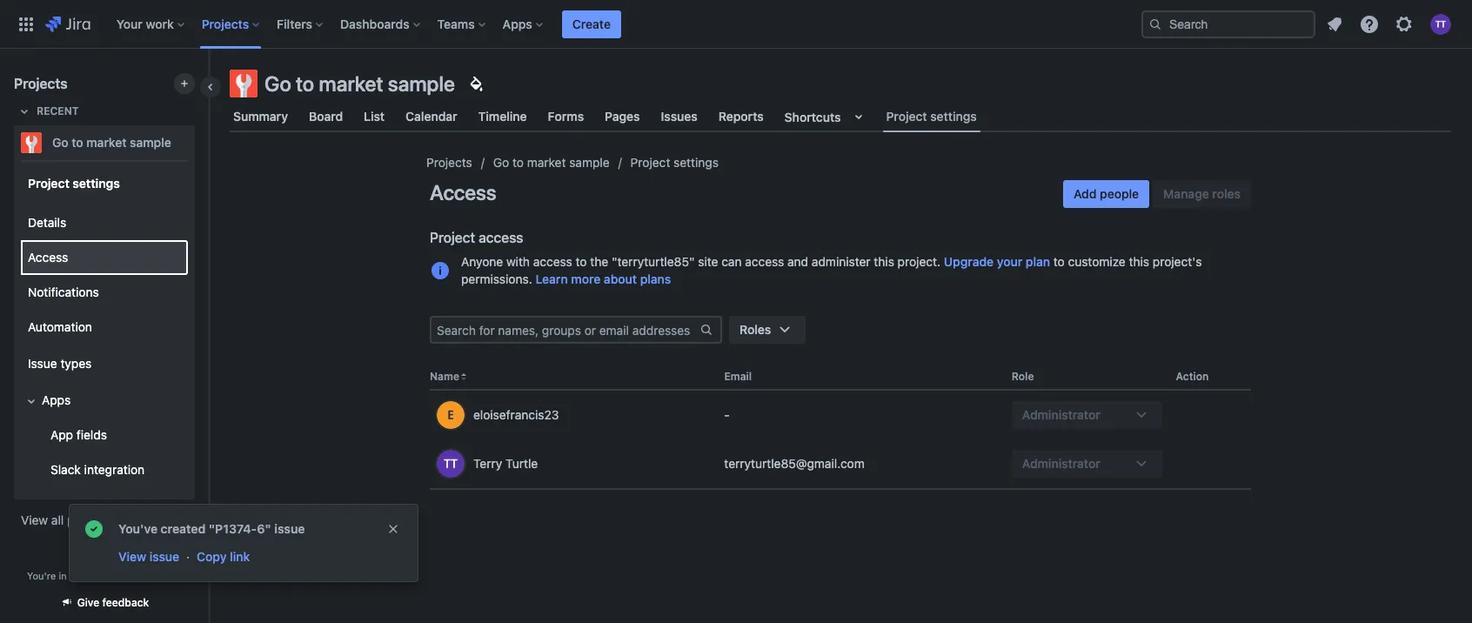 Task type: vqa. For each thing, say whether or not it's contained in the screenshot.
project access
yes



Task type: locate. For each thing, give the bounding box(es) containing it.
dismiss image
[[386, 522, 400, 536]]

issue types link
[[21, 345, 188, 383]]

sample up calendar
[[388, 71, 455, 96]]

name
[[430, 370, 460, 383]]

fields
[[76, 427, 107, 442]]

copy link button
[[195, 547, 252, 568]]

1 horizontal spatial project settings
[[631, 155, 719, 170]]

issues
[[661, 109, 698, 124]]

to
[[296, 71, 314, 96], [72, 135, 83, 150], [513, 155, 524, 170], [576, 254, 587, 269], [1054, 254, 1065, 269]]

project settings inside tab list
[[887, 109, 977, 124]]

shortcuts button
[[781, 101, 873, 132]]

0 vertical spatial apps
[[503, 16, 533, 31]]

0 horizontal spatial projects
[[14, 76, 68, 91]]

your
[[116, 16, 143, 31]]

0 vertical spatial go to market sample
[[265, 71, 455, 96]]

0 horizontal spatial settings
[[73, 175, 120, 190]]

projects inside 'dropdown button'
[[202, 16, 249, 31]]

access down projects link
[[430, 180, 496, 205]]

go down timeline link
[[493, 155, 509, 170]]

1 vertical spatial settings
[[674, 155, 719, 170]]

access
[[479, 230, 523, 245], [533, 254, 573, 269], [745, 254, 785, 269]]

projects link
[[427, 152, 472, 173]]

created
[[161, 521, 206, 536]]

2 vertical spatial go
[[493, 155, 509, 170]]

0 horizontal spatial go
[[52, 135, 68, 150]]

and
[[788, 254, 809, 269]]

0 horizontal spatial apps
[[42, 392, 71, 407]]

1 horizontal spatial view
[[118, 549, 146, 564]]

0 vertical spatial project settings
[[887, 109, 977, 124]]

dashboards
[[340, 16, 410, 31]]

automation
[[28, 319, 92, 334]]

calendar link
[[402, 101, 461, 132]]

sample left add to starred icon
[[130, 135, 171, 150]]

notifications
[[28, 284, 99, 299]]

this left project.
[[874, 254, 895, 269]]

to down recent
[[72, 135, 83, 150]]

0 vertical spatial go
[[265, 71, 291, 96]]

group containing project settings
[[17, 160, 188, 498]]

project.
[[898, 254, 941, 269]]

0 vertical spatial projects
[[202, 16, 249, 31]]

0 vertical spatial market
[[319, 71, 383, 96]]

sample down forms link
[[569, 155, 610, 170]]

collapse recent projects image
[[14, 101, 35, 122]]

access right can
[[745, 254, 785, 269]]

give
[[77, 596, 99, 609]]

1 vertical spatial apps
[[42, 392, 71, 407]]

issue types
[[28, 356, 92, 370]]

roles button
[[729, 316, 806, 344]]

apps right "teams" popup button
[[503, 16, 533, 31]]

issue right 6"
[[274, 521, 305, 536]]

1 group from the top
[[17, 160, 188, 498]]

pages
[[605, 109, 640, 124]]

pages link
[[602, 101, 644, 132]]

1 horizontal spatial this
[[1129, 254, 1150, 269]]

recent
[[37, 104, 79, 118]]

1 vertical spatial go
[[52, 135, 68, 150]]

app
[[50, 427, 73, 442]]

all
[[51, 513, 64, 528]]

primary element
[[10, 0, 1142, 48]]

1 horizontal spatial market
[[319, 71, 383, 96]]

go to market sample
[[265, 71, 455, 96], [52, 135, 171, 150], [493, 155, 610, 170]]

1 horizontal spatial go to market sample
[[265, 71, 455, 96]]

project settings
[[887, 109, 977, 124], [631, 155, 719, 170], [28, 175, 120, 190]]

eloisefrancis23
[[474, 408, 559, 422]]

1 vertical spatial issue
[[149, 549, 179, 564]]

1 horizontal spatial access
[[533, 254, 573, 269]]

1 horizontal spatial sample
[[388, 71, 455, 96]]

projects
[[202, 16, 249, 31], [14, 76, 68, 91], [427, 155, 472, 170]]

access
[[430, 180, 496, 205], [28, 249, 68, 264]]

access up "with"
[[479, 230, 523, 245]]

2 horizontal spatial access
[[745, 254, 785, 269]]

go up summary
[[265, 71, 291, 96]]

dashboards button
[[335, 10, 427, 38]]

project access image
[[430, 260, 451, 281]]

access up the learn at the left of the page
[[533, 254, 573, 269]]

alert
[[70, 505, 418, 581]]

apps up app
[[42, 392, 71, 407]]

anyone with access to the "terryturtle85" site can access and administer this project. upgrade your plan
[[461, 254, 1051, 269]]

1 vertical spatial view
[[118, 549, 146, 564]]

projects right work
[[202, 16, 249, 31]]

0 horizontal spatial view
[[21, 513, 48, 528]]

go down recent
[[52, 135, 68, 150]]

banner
[[0, 0, 1473, 49]]

this
[[874, 254, 895, 269], [1129, 254, 1150, 269]]

2 group from the top
[[17, 200, 188, 493]]

1 horizontal spatial projects
[[202, 16, 249, 31]]

go to market sample link down recent
[[14, 125, 188, 160]]

0 vertical spatial issue
[[274, 521, 305, 536]]

add to starred image
[[190, 132, 211, 153]]

0 horizontal spatial access
[[479, 230, 523, 245]]

banner containing your work
[[0, 0, 1473, 49]]

board
[[309, 109, 343, 124]]

your profile and settings image
[[1431, 13, 1452, 34]]

view inside alert
[[118, 549, 146, 564]]

view up managed
[[118, 549, 146, 564]]

plans
[[640, 272, 671, 286]]

1 horizontal spatial issue
[[274, 521, 305, 536]]

settings image
[[1395, 13, 1415, 34]]

issue up project
[[149, 549, 179, 564]]

summary
[[233, 109, 288, 124]]

2 vertical spatial sample
[[569, 155, 610, 170]]

site
[[698, 254, 719, 269]]

2 horizontal spatial projects
[[427, 155, 472, 170]]

in
[[59, 570, 67, 581]]

view
[[21, 513, 48, 528], [118, 549, 146, 564]]

0 horizontal spatial access
[[28, 249, 68, 264]]

notifications link
[[21, 275, 188, 310]]

market
[[319, 71, 383, 96], [86, 135, 127, 150], [527, 155, 566, 170]]

project right shortcuts popup button
[[887, 109, 928, 124]]

1 vertical spatial go to market sample
[[52, 135, 171, 150]]

integration
[[84, 462, 145, 477]]

project
[[887, 109, 928, 124], [631, 155, 671, 170], [28, 175, 69, 190], [430, 230, 475, 245]]

app fields link
[[31, 418, 188, 453]]

terry turtle
[[474, 456, 538, 471]]

go
[[265, 71, 291, 96], [52, 135, 68, 150], [493, 155, 509, 170]]

summary link
[[230, 101, 292, 132]]

2 vertical spatial project settings
[[28, 175, 120, 190]]

0 vertical spatial view
[[21, 513, 48, 528]]

1 horizontal spatial apps
[[503, 16, 533, 31]]

0 vertical spatial access
[[430, 180, 496, 205]]

projects down calendar link at the top
[[427, 155, 472, 170]]

0 horizontal spatial issue
[[149, 549, 179, 564]]

2 vertical spatial projects
[[427, 155, 472, 170]]

2 this from the left
[[1129, 254, 1150, 269]]

jira image
[[45, 13, 90, 34], [45, 13, 90, 34]]

projects button
[[196, 10, 266, 38]]

details link
[[21, 205, 188, 240]]

project up details
[[28, 175, 69, 190]]

go to market sample link
[[14, 125, 188, 160], [493, 152, 610, 173]]

issue
[[274, 521, 305, 536], [149, 549, 179, 564]]

0 vertical spatial settings
[[931, 109, 977, 124]]

alert containing you've created "p1374-6" issue
[[70, 505, 418, 581]]

2 horizontal spatial sample
[[569, 155, 610, 170]]

people
[[1100, 186, 1140, 201]]

project's
[[1153, 254, 1202, 269]]

0 horizontal spatial go to market sample link
[[14, 125, 188, 160]]

timeline link
[[475, 101, 531, 132]]

market down forms link
[[527, 155, 566, 170]]

market up details link
[[86, 135, 127, 150]]

app fields
[[50, 427, 107, 442]]

work
[[146, 16, 174, 31]]

market up list
[[319, 71, 383, 96]]

2 horizontal spatial go to market sample
[[493, 155, 610, 170]]

projects
[[67, 513, 113, 528]]

tab list
[[219, 101, 1462, 132]]

calendar
[[406, 109, 458, 124]]

sample
[[388, 71, 455, 96], [130, 135, 171, 150], [569, 155, 610, 170]]

1 vertical spatial access
[[28, 249, 68, 264]]

go to market sample down forms link
[[493, 155, 610, 170]]

managed
[[105, 570, 147, 581]]

add people
[[1074, 186, 1140, 201]]

1 vertical spatial projects
[[14, 76, 68, 91]]

to inside to customize this project's permissions.
[[1054, 254, 1065, 269]]

go to market sample down recent
[[52, 135, 171, 150]]

to up more
[[576, 254, 587, 269]]

tab list containing summary
[[219, 101, 1462, 132]]

role
[[1012, 370, 1035, 383]]

projects up recent
[[14, 76, 68, 91]]

open roles dropdown image
[[775, 319, 796, 340]]

your
[[997, 254, 1023, 269]]

view issue link
[[117, 547, 181, 568]]

notifications image
[[1325, 13, 1346, 34]]

"terryturtle85"
[[612, 254, 695, 269]]

view left all
[[21, 513, 48, 528]]

2 vertical spatial settings
[[73, 175, 120, 190]]

issues link
[[658, 101, 701, 132]]

2 horizontal spatial market
[[527, 155, 566, 170]]

0 horizontal spatial this
[[874, 254, 895, 269]]

group
[[17, 160, 188, 498], [17, 200, 188, 493]]

0 horizontal spatial market
[[86, 135, 127, 150]]

your work button
[[111, 10, 191, 38]]

2 vertical spatial market
[[527, 155, 566, 170]]

2 horizontal spatial go
[[493, 155, 509, 170]]

projects for projects link
[[427, 155, 472, 170]]

copy link
[[197, 549, 250, 564]]

2 horizontal spatial project settings
[[887, 109, 977, 124]]

go to market sample link down forms link
[[493, 152, 610, 173]]

to right plan
[[1054, 254, 1065, 269]]

1 vertical spatial sample
[[130, 135, 171, 150]]

go to market sample up list
[[265, 71, 455, 96]]

apps inside apps button
[[42, 392, 71, 407]]

view for view issue
[[118, 549, 146, 564]]

this inside to customize this project's permissions.
[[1129, 254, 1150, 269]]

this left project's
[[1129, 254, 1150, 269]]

1 horizontal spatial go
[[265, 71, 291, 96]]

access down details
[[28, 249, 68, 264]]

administer
[[812, 254, 871, 269]]



Task type: describe. For each thing, give the bounding box(es) containing it.
1 this from the left
[[874, 254, 895, 269]]

help image
[[1360, 13, 1381, 34]]

Search for names, groups or email addresses text field
[[432, 318, 700, 342]]

automation link
[[21, 310, 188, 345]]

group containing details
[[17, 200, 188, 493]]

project inside tab list
[[887, 109, 928, 124]]

board link
[[306, 101, 347, 132]]

forms
[[548, 109, 584, 124]]

1 vertical spatial market
[[86, 135, 127, 150]]

you've created "p1374-6" issue
[[118, 521, 305, 536]]

slack integration
[[50, 462, 145, 477]]

issue
[[28, 356, 57, 370]]

name button
[[430, 370, 460, 383]]

a
[[69, 570, 75, 581]]

you're
[[27, 570, 56, 581]]

about
[[604, 272, 637, 286]]

project
[[150, 570, 182, 581]]

slack
[[50, 462, 81, 477]]

filters button
[[272, 10, 330, 38]]

terryturtle85@gmail.com
[[725, 456, 865, 471]]

0 horizontal spatial project settings
[[28, 175, 120, 190]]

1 horizontal spatial access
[[430, 180, 496, 205]]

create
[[573, 16, 611, 31]]

reports link
[[715, 101, 767, 132]]

action
[[1177, 370, 1209, 383]]

issue inside view issue link
[[149, 549, 179, 564]]

copy
[[197, 549, 227, 564]]

project up project access image
[[430, 230, 475, 245]]

with
[[507, 254, 530, 269]]

you're in a team-managed project
[[27, 570, 182, 581]]

to up board
[[296, 71, 314, 96]]

set background color image
[[466, 73, 487, 94]]

learn more about plans link
[[536, 271, 671, 288]]

list
[[364, 109, 385, 124]]

give feedback button
[[49, 588, 160, 617]]

link
[[230, 549, 250, 564]]

view issue
[[118, 549, 179, 564]]

apps button
[[498, 10, 550, 38]]

plan
[[1026, 254, 1051, 269]]

the
[[590, 254, 609, 269]]

you've
[[118, 521, 158, 536]]

Search field
[[1142, 10, 1316, 38]]

view all projects
[[21, 513, 113, 528]]

teams
[[438, 16, 475, 31]]

upgrade
[[944, 254, 994, 269]]

email
[[725, 370, 752, 383]]

terry
[[474, 456, 502, 471]]

access link
[[21, 240, 188, 275]]

types
[[60, 356, 92, 370]]

view all projects link
[[14, 505, 195, 536]]

slack integration link
[[31, 453, 188, 487]]

projects for projects 'dropdown button'
[[202, 16, 249, 31]]

reports
[[719, 109, 764, 124]]

0 vertical spatial sample
[[388, 71, 455, 96]]

people and their roles element
[[430, 365, 1252, 490]]

create project image
[[178, 77, 192, 91]]

to customize this project's permissions.
[[461, 254, 1202, 286]]

project down pages link
[[631, 155, 671, 170]]

list link
[[361, 101, 388, 132]]

success image
[[84, 519, 104, 540]]

6"
[[257, 521, 271, 536]]

learn
[[536, 272, 568, 286]]

to down timeline link
[[513, 155, 524, 170]]

1 vertical spatial project settings
[[631, 155, 719, 170]]

roles
[[740, 322, 771, 337]]

1 horizontal spatial go to market sample link
[[493, 152, 610, 173]]

learn more about plans
[[536, 272, 671, 286]]

"p1374-
[[209, 521, 257, 536]]

2 horizontal spatial settings
[[931, 109, 977, 124]]

more
[[571, 272, 601, 286]]

can
[[722, 254, 742, 269]]

filters
[[277, 16, 313, 31]]

0 horizontal spatial go to market sample
[[52, 135, 171, 150]]

turtle
[[506, 456, 538, 471]]

teams button
[[432, 10, 492, 38]]

2 vertical spatial go to market sample
[[493, 155, 610, 170]]

give feedback
[[77, 596, 149, 609]]

project access
[[430, 230, 523, 245]]

search image
[[1149, 17, 1163, 31]]

appswitcher icon image
[[16, 13, 37, 34]]

0 horizontal spatial sample
[[130, 135, 171, 150]]

timeline
[[478, 109, 527, 124]]

expand image
[[21, 391, 42, 412]]

apps inside apps popup button
[[503, 16, 533, 31]]

feedback
[[102, 596, 149, 609]]

1 horizontal spatial settings
[[674, 155, 719, 170]]

view for view all projects
[[21, 513, 48, 528]]

add
[[1074, 186, 1097, 201]]

access inside group
[[28, 249, 68, 264]]

create button
[[562, 10, 622, 38]]

details
[[28, 215, 66, 229]]

permissions.
[[461, 272, 533, 286]]

your work
[[116, 16, 174, 31]]



